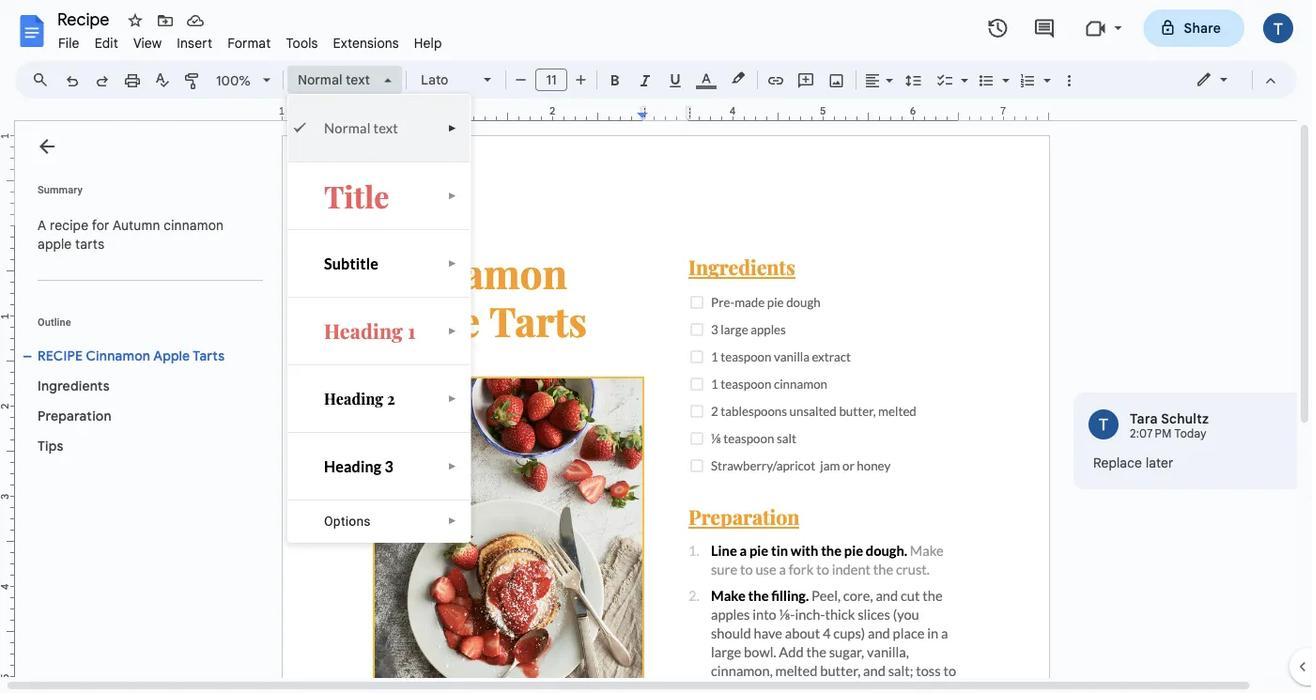 Task type: vqa. For each thing, say whether or not it's contained in the screenshot.
the Clear formatting c element on the left top
no



Task type: locate. For each thing, give the bounding box(es) containing it.
heading
[[324, 318, 403, 344], [324, 389, 384, 409], [324, 457, 382, 476]]

heading 3
[[324, 457, 394, 476]]

1
[[279, 105, 285, 117], [408, 318, 416, 344]]

apple
[[153, 348, 190, 364]]

0 vertical spatial normal text
[[298, 71, 370, 88]]

text down extensions
[[346, 71, 370, 88]]

► for title
[[448, 190, 457, 201]]

text
[[346, 71, 370, 88], [374, 120, 398, 136]]

normal text up left margin image
[[298, 71, 370, 88]]

menu bar
[[51, 24, 450, 55]]

styles list. normal text selected. option
[[298, 67, 373, 93]]

1 horizontal spatial text
[[374, 120, 398, 136]]

1 vertical spatial normal text
[[324, 120, 398, 136]]

normal inside title list box
[[324, 120, 371, 136]]

5 ► from the top
[[448, 393, 457, 404]]

left margin image
[[283, 106, 378, 120]]

today
[[1175, 427, 1207, 441]]

tara schultz 2:07 pm today
[[1131, 411, 1210, 441]]

text up title
[[374, 120, 398, 136]]

2 heading from the top
[[324, 389, 384, 409]]

file menu item
[[51, 32, 87, 54]]

edit menu item
[[87, 32, 126, 54]]

► for heading 2
[[448, 393, 457, 404]]

menu bar containing file
[[51, 24, 450, 55]]

3 ► from the top
[[448, 258, 457, 269]]

normal text down styles list. normal text selected. option on the left of page
[[324, 120, 398, 136]]

1 heading from the top
[[324, 318, 403, 344]]

2 vertical spatial heading
[[324, 457, 382, 476]]

mode and view toolbar
[[1182, 61, 1287, 99]]

o
[[324, 514, 333, 529]]

1 ► from the top
[[448, 123, 457, 133]]

4 ► from the top
[[448, 326, 457, 336]]

insert
[[177, 35, 213, 51]]

top margin image
[[0, 136, 14, 231]]

text inside title list box
[[374, 120, 398, 136]]

font list. lato selected. option
[[421, 67, 473, 93]]

extensions menu item
[[326, 32, 407, 54]]

replace
[[1094, 455, 1143, 471]]

main toolbar
[[55, 0, 1085, 389]]

heading left 2
[[324, 389, 384, 409]]

share
[[1185, 20, 1222, 36]]

1 horizontal spatial 1
[[408, 318, 416, 344]]

heading up heading 2
[[324, 318, 403, 344]]

1 vertical spatial normal
[[324, 120, 371, 136]]

6 ► from the top
[[448, 461, 457, 472]]

more options... image
[[1296, 413, 1313, 435]]

0 vertical spatial text
[[346, 71, 370, 88]]

o ptions
[[324, 514, 371, 529]]

a
[[38, 217, 46, 234]]

►
[[448, 123, 457, 133], [448, 190, 457, 201], [448, 258, 457, 269], [448, 326, 457, 336], [448, 393, 457, 404], [448, 461, 457, 472], [448, 516, 457, 527]]

normal
[[298, 71, 343, 88], [324, 120, 371, 136]]

7 ► from the top
[[448, 516, 457, 527]]

1 vertical spatial 1
[[408, 318, 416, 344]]

tara schultz image
[[1089, 410, 1119, 440]]

a recipe for autumn cinnamon apple tarts
[[38, 217, 227, 252]]

0 vertical spatial heading
[[324, 318, 403, 344]]

cinnamon
[[86, 348, 150, 364]]

heading left 3
[[324, 457, 382, 476]]

0 horizontal spatial 1
[[279, 105, 285, 117]]

summary heading
[[38, 182, 83, 197]]

1 vertical spatial text
[[374, 120, 398, 136]]

1 inside title list box
[[408, 318, 416, 344]]

normal down styles list. normal text selected. option on the left of page
[[324, 120, 371, 136]]

1 vertical spatial heading
[[324, 389, 384, 409]]

recipe cinnamon apple tarts
[[38, 348, 225, 364]]

help menu item
[[407, 32, 450, 54]]

subtitle
[[324, 254, 379, 273]]

list containing tara schultz
[[1074, 393, 1313, 490]]

3
[[385, 457, 394, 476]]

0 horizontal spatial text
[[346, 71, 370, 88]]

0 vertical spatial normal
[[298, 71, 343, 88]]

tara
[[1131, 411, 1159, 427]]

normal up left margin image
[[298, 71, 343, 88]]

2 ► from the top
[[448, 190, 457, 201]]

edit
[[95, 35, 118, 51]]

3 heading from the top
[[324, 457, 382, 476]]

normal text
[[298, 71, 370, 88], [324, 120, 398, 136]]

list
[[1074, 393, 1313, 490]]

menu bar banner
[[0, 0, 1313, 694]]

schultz
[[1162, 411, 1210, 427]]

view
[[133, 35, 162, 51]]



Task type: describe. For each thing, give the bounding box(es) containing it.
text color image
[[696, 67, 717, 89]]

lato
[[421, 71, 449, 88]]

► for heading 1
[[448, 326, 457, 336]]

insert image image
[[827, 67, 848, 93]]

recipe
[[38, 348, 83, 364]]

Font size field
[[536, 69, 575, 92]]

heading for heading 2
[[324, 389, 384, 409]]

share button
[[1144, 9, 1245, 47]]

ingredients
[[38, 378, 110, 394]]

tips
[[38, 438, 63, 454]]

heading for heading 3
[[324, 457, 382, 476]]

Zoom field
[[209, 67, 279, 95]]

line & paragraph spacing image
[[904, 67, 925, 93]]

cinnamon
[[164, 217, 224, 234]]

normal inside option
[[298, 71, 343, 88]]

for
[[92, 217, 110, 234]]

list inside title application
[[1074, 393, 1313, 490]]

outline heading
[[15, 315, 271, 341]]

help
[[414, 35, 442, 51]]

Menus field
[[23, 67, 65, 93]]

summary
[[38, 184, 83, 195]]

later
[[1146, 455, 1174, 471]]

2:07 pm
[[1131, 427, 1173, 441]]

summary element
[[28, 207, 263, 263]]

Star checkbox
[[122, 8, 148, 34]]

► for subtitle
[[448, 258, 457, 269]]

checklist menu image
[[957, 68, 969, 74]]

apple
[[38, 236, 72, 252]]

title list box
[[288, 94, 471, 543]]

heading for heading 1
[[324, 318, 403, 344]]

text inside option
[[346, 71, 370, 88]]

format
[[228, 35, 271, 51]]

heading 1
[[324, 318, 416, 344]]

tools
[[286, 35, 318, 51]]

tarts
[[193, 348, 225, 364]]

0 vertical spatial 1
[[279, 105, 285, 117]]

tools menu item
[[279, 32, 326, 54]]

extensions
[[333, 35, 399, 51]]

Zoom text field
[[211, 68, 257, 94]]

autumn
[[113, 217, 160, 234]]

title
[[324, 176, 390, 216]]

highlight color image
[[728, 67, 749, 89]]

options o element
[[324, 514, 377, 529]]

view menu item
[[126, 32, 169, 54]]

normal text inside option
[[298, 71, 370, 88]]

document outline element
[[15, 121, 271, 679]]

heading 2
[[324, 389, 395, 409]]

title application
[[0, 0, 1313, 694]]

preparation
[[38, 408, 112, 424]]

Rename text field
[[51, 8, 120, 30]]

replace later
[[1094, 455, 1174, 471]]

2
[[387, 389, 395, 409]]

► for heading 3
[[448, 461, 457, 472]]

normal text inside title list box
[[324, 120, 398, 136]]

file
[[58, 35, 80, 51]]

format menu item
[[220, 32, 279, 54]]

outline
[[38, 316, 71, 328]]

insert menu item
[[169, 32, 220, 54]]

right margin image
[[954, 106, 1049, 120]]

menu bar inside menu bar banner
[[51, 24, 450, 55]]

ptions
[[333, 514, 371, 529]]

tarts
[[75, 236, 105, 252]]

recipe
[[50, 217, 89, 234]]

Font size text field
[[537, 69, 567, 91]]



